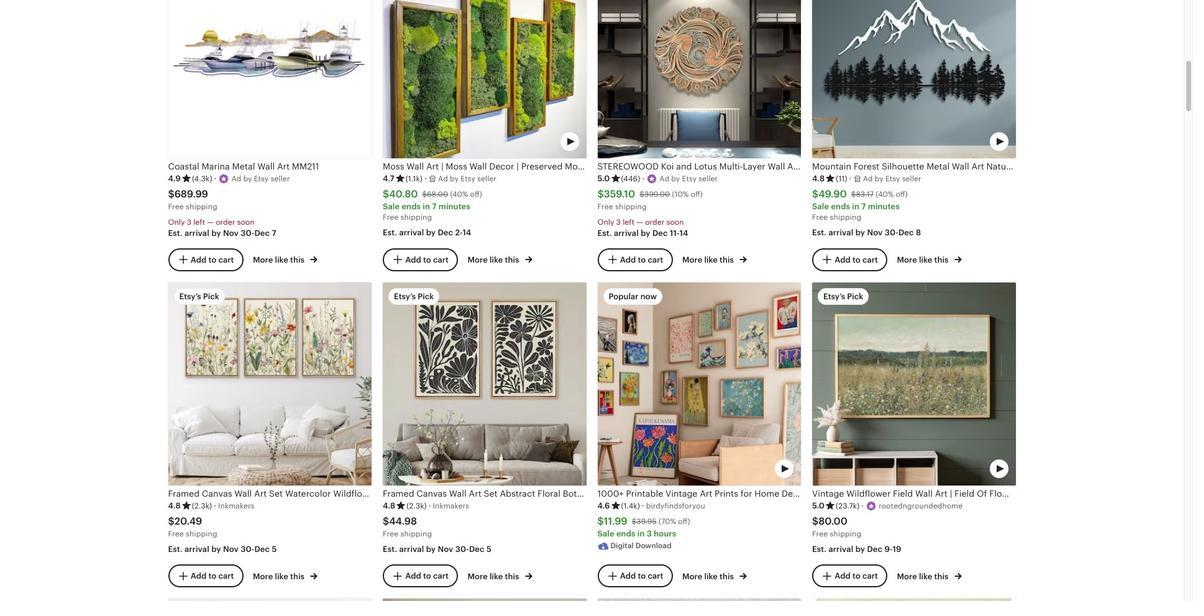 Task type: vqa. For each thing, say whether or not it's contained in the screenshot.
messages
no



Task type: describe. For each thing, give the bounding box(es) containing it.
pick for 20.49
[[203, 292, 219, 301]]

like for 20.49
[[275, 572, 288, 581]]

add down only 3 left — order soon est. arrival by nov 30-dec 7
[[191, 255, 207, 264]]

(40% for 40.80
[[450, 190, 468, 199]]

add to cart for 80.00
[[835, 571, 878, 581]]

to down only 3 left — order soon est. arrival by nov 30-dec 7
[[208, 255, 216, 264]]

add for 20.49
[[191, 571, 207, 581]]

7 inside only 3 left — order soon est. arrival by nov 30-dec 7
[[272, 229, 276, 238]]

11-
[[670, 229, 680, 238]]

download
[[636, 542, 672, 551]]

popular
[[609, 292, 639, 301]]

2 wildflower from the left
[[1085, 489, 1129, 499]]

30- inside only 3 left — order soon est. arrival by nov 30-dec 7
[[241, 229, 254, 238]]

flowers
[[990, 489, 1022, 499]]

to for 20.49
[[208, 571, 216, 581]]

the last pickle - signed fine art print image
[[812, 599, 1016, 602]]

dec inside $ 49.90 $ 83.17 (40% off) sale ends in 7 minutes free shipping est. arrival by nov 30-dec 8
[[899, 228, 914, 237]]

ends for 49.90
[[831, 202, 850, 211]]

in for 40.80
[[423, 202, 430, 211]]

like for 49.90
[[919, 256, 933, 265]]

3 | from the left
[[1146, 489, 1148, 499]]

20.49
[[174, 516, 202, 528]]

399.00
[[644, 190, 670, 199]]

etsy's pick for 20.49
[[179, 292, 219, 301]]

more like this link for 20.49
[[253, 570, 318, 583]]

arrival inside "$ 80.00 free shipping est. arrival by dec 9-19"
[[829, 545, 854, 554]]

more like this for 49.90
[[897, 256, 951, 265]]

cart for 44.98
[[433, 571, 449, 581]]

framed canvas wall art set watercolor wildflowers floral botanical prints minimalist modern art boho wall decor image
[[168, 282, 372, 486]]

this for 80.00
[[934, 572, 949, 581]]

shipping inside $ 49.90 $ 83.17 (40% off) sale ends in 7 minutes free shipping est. arrival by nov 30-dec 8
[[830, 213, 862, 222]]

1 | from the left
[[950, 489, 952, 499]]

nov inside the $ 44.98 free shipping est. arrival by nov 30-dec 5
[[438, 545, 453, 554]]

free inside the $ 20.49 free shipping est. arrival by nov 30-dec 5
[[168, 530, 184, 539]]

3 etsy's pick from the left
[[823, 292, 863, 301]]

more like this for 40.80
[[468, 256, 521, 265]]

40.80
[[389, 188, 418, 200]]

etsy's for 44.98
[[394, 292, 416, 301]]

more for 20.49
[[253, 572, 273, 581]]

by inside the $ 44.98 free shipping est. arrival by nov 30-dec 5
[[426, 545, 436, 554]]

cart for 11.99
[[648, 571, 663, 581]]

dustinway framed canvas print wall art set of 3 tropical leaves abstract shapes illustrations mid century modern art boho decor image
[[383, 599, 586, 602]]

$ 49.90 $ 83.17 (40% off) sale ends in 7 minutes free shipping est. arrival by nov 30-dec 8
[[812, 188, 921, 237]]

to down the only 3 left — order soon est. arrival by dec 11-14
[[638, 255, 646, 264]]

add for 11.99
[[620, 571, 636, 581]]

add to cart button down only 3 left — order soon est. arrival by nov 30-dec 7
[[168, 248, 243, 271]]

art left of
[[935, 489, 948, 499]]

add to cart button for 20.49
[[168, 565, 243, 588]]

add to cart button down the only 3 left — order soon est. arrival by dec 11-14
[[598, 248, 673, 271]]

$ 11.99 $ 39.95 (70% off) sale ends in 3 hours
[[598, 516, 690, 539]]

44.98
[[389, 516, 417, 528]]

(446)
[[621, 175, 640, 183]]

etsy's pick for 44.98
[[394, 292, 434, 301]]

add down the only 3 left — order soon est. arrival by dec 11-14
[[620, 255, 636, 264]]

9-
[[885, 545, 893, 554]]

· right (446)
[[642, 174, 645, 183]]

3 inside $ 11.99 $ 39.95 (70% off) sale ends in 3 hours
[[647, 530, 652, 539]]

vintage wildflower field wall art | field of flowers art | botanical wildflower art | 167 image
[[812, 282, 1016, 486]]

order for 689.99
[[216, 218, 235, 227]]

11.99
[[604, 516, 628, 528]]

more for 40.80
[[468, 256, 488, 265]]

5 for 44.98
[[487, 545, 492, 554]]

coastal marina metal wall art mm211
[[168, 161, 319, 171]]

off) for 40.80
[[470, 190, 482, 199]]

sale for 40.80
[[383, 202, 400, 211]]

like for 11.99
[[704, 572, 718, 581]]

$ 20.49 free shipping est. arrival by nov 30-dec 5
[[168, 516, 277, 554]]

$ inside $ 689.99 free shipping
[[168, 188, 174, 200]]

add to cart for 49.90
[[835, 255, 878, 264]]

like for 80.00
[[919, 572, 933, 581]]

add to cart down the only 3 left — order soon est. arrival by dec 11-14
[[620, 255, 663, 264]]

product video element for 40.80
[[383, 0, 586, 158]]

more like this link for 49.90
[[897, 253, 962, 266]]

add to cart for 11.99
[[620, 571, 663, 581]]

pick for 44.98
[[418, 292, 434, 301]]

off) for 359.10
[[691, 190, 703, 199]]

only 3 left — order soon est. arrival by nov 30-dec 7
[[168, 218, 276, 238]]

mm211
[[292, 161, 319, 171]]

left for 689.99
[[193, 218, 205, 227]]

add to cart button for 44.98
[[383, 565, 458, 588]]

shipping inside "$ 80.00 free shipping est. arrival by dec 9-19"
[[830, 530, 862, 539]]

product video element for 49.90
[[812, 0, 1016, 158]]

vintage wildflower field wall art | field of flowers art | botanical wildflower art | 167
[[812, 489, 1164, 499]]

more like this link for 80.00
[[897, 570, 962, 583]]

4.6
[[598, 502, 610, 511]]

(23.7k)
[[836, 502, 860, 511]]

off) for 49.90
[[896, 190, 908, 199]]

49.90
[[819, 188, 847, 200]]

minutes for 40.80
[[439, 202, 470, 211]]

cart for 49.90
[[863, 255, 878, 264]]

$ 359.10 $ 399.00 (10% off) free shipping
[[598, 188, 703, 211]]

free inside $ 40.80 $ 68.00 (40% off) sale ends in 7 minutes free shipping est. arrival by dec 2-14
[[383, 213, 399, 222]]

2-
[[455, 228, 463, 237]]

nov inside only 3 left — order soon est. arrival by nov 30-dec 7
[[223, 229, 239, 238]]

cart for 80.00
[[863, 571, 878, 581]]

add to cart button for 80.00
[[812, 565, 887, 588]]

3 etsy's from the left
[[823, 292, 845, 301]]

80.00
[[819, 516, 848, 528]]

· for 44.98
[[429, 502, 431, 511]]

like for 44.98
[[490, 572, 503, 581]]

· for 80.00
[[862, 502, 864, 511]]

167
[[1151, 489, 1164, 499]]

to for 40.80
[[423, 255, 431, 264]]

this for 44.98
[[505, 572, 519, 581]]

more for 49.90
[[897, 256, 917, 265]]

5.0 for est. arrival by
[[812, 502, 825, 511]]

cart down the only 3 left — order soon est. arrival by dec 11-14
[[648, 255, 663, 264]]

botanical
[[1043, 489, 1082, 499]]

digital download
[[611, 542, 672, 551]]

more for 80.00
[[897, 572, 917, 581]]

add to cart button for 40.80
[[383, 248, 458, 271]]

sale for 49.90
[[812, 202, 829, 211]]

$ 689.99 free shipping
[[168, 188, 217, 211]]

art left mm211
[[277, 161, 290, 171]]

arrival inside only 3 left — order soon est. arrival by nov 30-dec 7
[[185, 229, 209, 238]]

39.95
[[637, 518, 657, 526]]

83.17
[[856, 190, 874, 199]]

1 field from the left
[[893, 489, 913, 499]]

est. inside only 3 left — order soon est. arrival by nov 30-dec 7
[[168, 229, 183, 238]]

1000+ printable vintage art prints for home decor - eclectic gallery set - mega bundle 1000+ art prints set - eclectic gallery wall decor image
[[598, 282, 801, 486]]

shipping inside $ 689.99 free shipping
[[186, 202, 217, 211]]

359.10
[[604, 188, 635, 200]]

2 field from the left
[[955, 489, 975, 499]]

more like this for 11.99
[[682, 572, 736, 581]]

· for 11.99
[[642, 502, 644, 511]]

off) for 11.99
[[678, 518, 690, 526]]



Task type: locate. For each thing, give the bounding box(es) containing it.
1 horizontal spatial (2.3k)
[[407, 502, 427, 511]]

1 horizontal spatial wall
[[915, 489, 933, 499]]

(4.3k)
[[192, 175, 212, 183]]

0 horizontal spatial 4.8
[[168, 502, 181, 511]]

1 horizontal spatial etsy's pick
[[394, 292, 434, 301]]

$ 40.80 $ 68.00 (40% off) sale ends in 7 minutes free shipping est. arrival by dec 2-14
[[383, 188, 482, 237]]

moss wall art | moss wall decor | preserved moss art framed | moss wall sets | moss no maintenance required moss "living" wall  ~ "moss mix" image
[[383, 0, 586, 158]]

etsy's pick
[[179, 292, 219, 301], [394, 292, 434, 301], [823, 292, 863, 301]]

left for 359.10
[[623, 218, 635, 227]]

arrival down $ 689.99 free shipping
[[185, 229, 209, 238]]

30- inside the $ 44.98 free shipping est. arrival by nov 30-dec 5
[[455, 545, 469, 554]]

$ 80.00 free shipping est. arrival by dec 9-19
[[812, 516, 901, 554]]

0 horizontal spatial order
[[216, 218, 235, 227]]

2 horizontal spatial pick
[[847, 292, 863, 301]]

in for 49.90
[[852, 202, 860, 211]]

arrival down 20.49
[[185, 545, 209, 554]]

3 inside the only 3 left — order soon est. arrival by dec 11-14
[[616, 218, 621, 227]]

shipping down 40.80
[[401, 213, 432, 222]]

dec inside the $ 44.98 free shipping est. arrival by nov 30-dec 5
[[469, 545, 485, 554]]

1 etsy's pick from the left
[[179, 292, 219, 301]]

to down $ 40.80 $ 68.00 (40% off) sale ends in 7 minutes free shipping est. arrival by dec 2-14
[[423, 255, 431, 264]]

to for 44.98
[[423, 571, 431, 581]]

est. inside the only 3 left — order soon est. arrival by dec 11-14
[[598, 229, 612, 238]]

(1.1k)
[[406, 175, 423, 183]]

free down the 689.99
[[168, 202, 184, 211]]

14 inside $ 40.80 $ 68.00 (40% off) sale ends in 7 minutes free shipping est. arrival by dec 2-14
[[463, 228, 471, 237]]

in
[[423, 202, 430, 211], [852, 202, 860, 211], [638, 530, 645, 539]]

5.0
[[598, 174, 610, 183], [812, 502, 825, 511]]

shipping down 359.10 at top right
[[615, 202, 647, 211]]

by inside "$ 80.00 free shipping est. arrival by dec 9-19"
[[856, 545, 865, 554]]

5 up gustav klimt garden cat print, klimt flowers cat poster, black cat art, floral print, funny cat print, funny gift, home decor poster ps0501 image
[[272, 545, 277, 554]]

1 5 from the left
[[272, 545, 277, 554]]

shipping down the 689.99
[[186, 202, 217, 211]]

2 (2.3k) from the left
[[407, 502, 427, 511]]

1 horizontal spatial (40%
[[876, 190, 894, 199]]

of
[[977, 489, 987, 499]]

0 horizontal spatial (40%
[[450, 190, 468, 199]]

add down $ 49.90 $ 83.17 (40% off) sale ends in 7 minutes free shipping est. arrival by nov 30-dec 8
[[835, 255, 851, 264]]

popular now
[[609, 292, 657, 301]]

left inside only 3 left — order soon est. arrival by nov 30-dec 7
[[193, 218, 205, 227]]

mountain forest silhouette metal wall art nature decor gift, trendy large metal wall art room decor, outdoor decor image
[[812, 0, 1016, 158]]

cart down "$ 80.00 free shipping est. arrival by dec 9-19"
[[863, 571, 878, 581]]

$ inside "$ 80.00 free shipping est. arrival by dec 9-19"
[[812, 516, 819, 528]]

off) inside $ 49.90 $ 83.17 (40% off) sale ends in 7 minutes free shipping est. arrival by nov 30-dec 8
[[896, 190, 908, 199]]

add for 40.80
[[405, 255, 421, 264]]

off) inside $ 11.99 $ 39.95 (70% off) sale ends in 3 hours
[[678, 518, 690, 526]]

689.99
[[174, 188, 208, 200]]

| left of
[[950, 489, 952, 499]]

· down marina
[[214, 174, 217, 183]]

only down 359.10 at top right
[[598, 218, 614, 227]]

1 — from the left
[[207, 218, 214, 227]]

(40% inside $ 49.90 $ 83.17 (40% off) sale ends in 7 minutes free shipping est. arrival by nov 30-dec 8
[[876, 190, 894, 199]]

this
[[290, 256, 304, 265], [505, 256, 519, 265], [720, 256, 734, 265], [934, 256, 949, 265], [290, 572, 304, 581], [505, 572, 519, 581], [720, 572, 734, 581], [934, 572, 949, 581]]

4.8 for 20.49
[[168, 502, 181, 511]]

1 horizontal spatial field
[[955, 489, 975, 499]]

3
[[187, 218, 191, 227], [616, 218, 621, 227], [647, 530, 652, 539]]

only inside the only 3 left — order soon est. arrival by dec 11-14
[[598, 218, 614, 227]]

5.0 for only 3 left — order soon
[[598, 174, 610, 183]]

2 only from the left
[[598, 218, 614, 227]]

2 (40% from the left
[[876, 190, 894, 199]]

1 vertical spatial wall
[[915, 489, 933, 499]]

0 horizontal spatial wall
[[257, 161, 275, 171]]

(40% right 68.00
[[450, 190, 468, 199]]

pick
[[203, 292, 219, 301], [418, 292, 434, 301], [847, 292, 863, 301]]

art right flowers
[[1024, 489, 1037, 499]]

8
[[916, 228, 921, 237]]

gustav klimt garden cat print, klimt flowers cat poster, black cat art, floral print, funny cat print, funny gift, home decor poster ps0501 image
[[168, 599, 372, 602]]

minutes down 68.00
[[439, 202, 470, 211]]

add to cart
[[191, 255, 234, 264], [405, 255, 449, 264], [620, 255, 663, 264], [835, 255, 878, 264], [191, 571, 234, 581], [405, 571, 449, 581], [620, 571, 663, 581], [835, 571, 878, 581]]

like for 40.80
[[490, 256, 503, 265]]

this for 20.49
[[290, 572, 304, 581]]

more like this
[[253, 256, 306, 265], [468, 256, 521, 265], [682, 256, 736, 265], [897, 256, 951, 265], [253, 572, 306, 581], [468, 572, 521, 581], [682, 572, 736, 581], [897, 572, 951, 581]]

field
[[893, 489, 913, 499], [955, 489, 975, 499]]

2 5 from the left
[[487, 545, 492, 554]]

1 horizontal spatial 5.0
[[812, 502, 825, 511]]

| left 167
[[1146, 489, 1148, 499]]

— inside only 3 left — order soon est. arrival by nov 30-dec 7
[[207, 218, 214, 227]]

5.0 down vintage
[[812, 502, 825, 511]]

in for 11.99
[[638, 530, 645, 539]]

0 horizontal spatial —
[[207, 218, 214, 227]]

in down 68.00
[[423, 202, 430, 211]]

1 horizontal spatial in
[[638, 530, 645, 539]]

order down $ 359.10 $ 399.00 (10% off) free shipping
[[645, 218, 665, 227]]

2 horizontal spatial 3
[[647, 530, 652, 539]]

1 horizontal spatial pick
[[418, 292, 434, 301]]

2 left from the left
[[623, 218, 635, 227]]

this for 40.80
[[505, 256, 519, 265]]

(40% for 49.90
[[876, 190, 894, 199]]

more like this for 44.98
[[468, 572, 521, 581]]

est. down 49.90
[[812, 228, 827, 237]]

arrival down 40.80
[[399, 228, 424, 237]]

4.9
[[168, 174, 181, 183]]

3 inside only 3 left — order soon est. arrival by nov 30-dec 7
[[187, 218, 191, 227]]

shipping down 80.00
[[830, 530, 862, 539]]

soon inside only 3 left — order soon est. arrival by nov 30-dec 7
[[237, 218, 255, 227]]

off)
[[470, 190, 482, 199], [691, 190, 703, 199], [896, 190, 908, 199], [678, 518, 690, 526]]

free down 80.00
[[812, 530, 828, 539]]

| left botanical
[[1039, 489, 1041, 499]]

soon inside the only 3 left — order soon est. arrival by dec 11-14
[[667, 218, 684, 227]]

arrival
[[399, 228, 424, 237], [829, 228, 854, 237], [185, 229, 209, 238], [614, 229, 639, 238], [185, 545, 209, 554], [399, 545, 424, 554], [829, 545, 854, 554]]

2 etsy's from the left
[[394, 292, 416, 301]]

by
[[426, 228, 436, 237], [856, 228, 865, 237], [211, 229, 221, 238], [641, 229, 650, 238], [211, 545, 221, 554], [426, 545, 436, 554], [856, 545, 865, 554]]

free down 359.10 at top right
[[598, 202, 613, 211]]

order for 359.10
[[645, 218, 665, 227]]

14
[[463, 228, 471, 237], [680, 229, 688, 238]]

free down 40.80
[[383, 213, 399, 222]]

by inside only 3 left — order soon est. arrival by nov 30-dec 7
[[211, 229, 221, 238]]

est. inside the $ 44.98 free shipping est. arrival by nov 30-dec 5
[[383, 545, 397, 554]]

dec inside "$ 80.00 free shipping est. arrival by dec 9-19"
[[867, 545, 883, 554]]

30- inside the $ 20.49 free shipping est. arrival by nov 30-dec 5
[[241, 545, 254, 554]]

1 horizontal spatial ends
[[616, 530, 636, 539]]

hours
[[654, 530, 676, 539]]

add to cart down the $ 44.98 free shipping est. arrival by nov 30-dec 5
[[405, 571, 449, 581]]

wildflower up (23.7k)
[[847, 489, 891, 499]]

2 horizontal spatial sale
[[812, 202, 829, 211]]

nov inside the $ 20.49 free shipping est. arrival by nov 30-dec 5
[[223, 545, 239, 554]]

7 inside $ 40.80 $ 68.00 (40% off) sale ends in 7 minutes free shipping est. arrival by dec 2-14
[[432, 202, 437, 211]]

vintage
[[812, 489, 844, 499]]

sale inside $ 11.99 $ 39.95 (70% off) sale ends in 3 hours
[[598, 530, 614, 539]]

more like this for 80.00
[[897, 572, 951, 581]]

to
[[208, 255, 216, 264], [423, 255, 431, 264], [638, 255, 646, 264], [853, 255, 861, 264], [208, 571, 216, 581], [423, 571, 431, 581], [638, 571, 646, 581], [853, 571, 861, 581]]

field left of
[[955, 489, 975, 499]]

ends inside $ 11.99 $ 39.95 (70% off) sale ends in 3 hours
[[616, 530, 636, 539]]

add to cart button down 2-
[[383, 248, 458, 271]]

order down $ 689.99 free shipping
[[216, 218, 235, 227]]

est. inside the $ 20.49 free shipping est. arrival by nov 30-dec 5
[[168, 545, 183, 554]]

order inside the only 3 left — order soon est. arrival by dec 11-14
[[645, 218, 665, 227]]

cart down the $ 20.49 free shipping est. arrival by nov 30-dec 5
[[218, 571, 234, 581]]

· for 40.80
[[424, 174, 427, 183]]

arrival inside the $ 44.98 free shipping est. arrival by nov 30-dec 5
[[399, 545, 424, 554]]

ends down 49.90
[[831, 202, 850, 211]]

68.00
[[427, 190, 448, 199]]

(40% inside $ 40.80 $ 68.00 (40% off) sale ends in 7 minutes free shipping est. arrival by dec 2-14
[[450, 190, 468, 199]]

sale down 49.90
[[812, 202, 829, 211]]

minutes inside $ 40.80 $ 68.00 (40% off) sale ends in 7 minutes free shipping est. arrival by dec 2-14
[[439, 202, 470, 211]]

art
[[277, 161, 290, 171], [935, 489, 948, 499], [1024, 489, 1037, 499], [1131, 489, 1144, 499]]

free down 44.98
[[383, 530, 399, 539]]

sale
[[383, 202, 400, 211], [812, 202, 829, 211], [598, 530, 614, 539]]

wall for 80.00
[[915, 489, 933, 499]]

0 horizontal spatial left
[[193, 218, 205, 227]]

0 horizontal spatial 5.0
[[598, 174, 610, 183]]

2 etsy's pick from the left
[[394, 292, 434, 301]]

in down 83.17
[[852, 202, 860, 211]]

2 soon from the left
[[667, 218, 684, 227]]

$ inside the $ 20.49 free shipping est. arrival by nov 30-dec 5
[[168, 516, 174, 528]]

ends for 40.80
[[402, 202, 421, 211]]

$ 44.98 free shipping est. arrival by nov 30-dec 5
[[383, 516, 492, 554]]

0 horizontal spatial field
[[893, 489, 913, 499]]

minutes inside $ 49.90 $ 83.17 (40% off) sale ends in 7 minutes free shipping est. arrival by nov 30-dec 8
[[868, 202, 900, 211]]

add to cart for 20.49
[[191, 571, 234, 581]]

· right the (11)
[[849, 174, 852, 183]]

— for 359.10
[[637, 218, 643, 227]]

free inside $ 49.90 $ 83.17 (40% off) sale ends in 7 minutes free shipping est. arrival by nov 30-dec 8
[[812, 213, 828, 222]]

1 horizontal spatial etsy's
[[394, 292, 416, 301]]

2 horizontal spatial etsy's pick
[[823, 292, 863, 301]]

to for 11.99
[[638, 571, 646, 581]]

1 horizontal spatial sale
[[598, 530, 614, 539]]

0 horizontal spatial wildflower
[[847, 489, 891, 499]]

1 horizontal spatial only
[[598, 218, 614, 227]]

wall left of
[[915, 489, 933, 499]]

1 pick from the left
[[203, 292, 219, 301]]

order inside only 3 left — order soon est. arrival by nov 30-dec 7
[[216, 218, 235, 227]]

wildflower
[[847, 489, 891, 499], [1085, 489, 1129, 499]]

0 horizontal spatial minutes
[[439, 202, 470, 211]]

(2.3k)
[[192, 502, 212, 511], [407, 502, 427, 511]]

0 horizontal spatial ends
[[402, 202, 421, 211]]

1 soon from the left
[[237, 218, 255, 227]]

—
[[207, 218, 214, 227], [637, 218, 643, 227]]

1 horizontal spatial order
[[645, 218, 665, 227]]

minutes
[[439, 202, 470, 211], [868, 202, 900, 211]]

sale inside $ 40.80 $ 68.00 (40% off) sale ends in 7 minutes free shipping est. arrival by dec 2-14
[[383, 202, 400, 211]]

add to cart for 44.98
[[405, 571, 449, 581]]

shipping inside $ 359.10 $ 399.00 (10% off) free shipping
[[615, 202, 647, 211]]

more for 11.99
[[682, 572, 702, 581]]

5 inside the $ 20.49 free shipping est. arrival by nov 30-dec 5
[[272, 545, 277, 554]]

2 order from the left
[[645, 218, 665, 227]]

0 horizontal spatial |
[[950, 489, 952, 499]]

1 vertical spatial 5.0
[[812, 502, 825, 511]]

add to cart down $ 40.80 $ 68.00 (40% off) sale ends in 7 minutes free shipping est. arrival by dec 2-14
[[405, 255, 449, 264]]

7 for 40.80
[[432, 202, 437, 211]]

4.8 for 44.98
[[383, 502, 395, 511]]

0 horizontal spatial 7
[[272, 229, 276, 238]]

2 horizontal spatial in
[[852, 202, 860, 211]]

2 horizontal spatial |
[[1146, 489, 1148, 499]]

in inside $ 40.80 $ 68.00 (40% off) sale ends in 7 minutes free shipping est. arrival by dec 2-14
[[423, 202, 430, 211]]

7 for 49.90
[[862, 202, 866, 211]]

shipping inside the $ 20.49 free shipping est. arrival by nov 30-dec 5
[[186, 530, 217, 539]]

cart down $ 40.80 $ 68.00 (40% off) sale ends in 7 minutes free shipping est. arrival by dec 2-14
[[433, 255, 449, 264]]

— down $ 689.99 free shipping
[[207, 218, 214, 227]]

left down 359.10 at top right
[[623, 218, 635, 227]]

1 horizontal spatial 14
[[680, 229, 688, 238]]

add
[[191, 255, 207, 264], [405, 255, 421, 264], [620, 255, 636, 264], [835, 255, 851, 264], [191, 571, 207, 581], [405, 571, 421, 581], [620, 571, 636, 581], [835, 571, 851, 581]]

wall right metal
[[257, 161, 275, 171]]

0 horizontal spatial sale
[[383, 202, 400, 211]]

30- inside $ 49.90 $ 83.17 (40% off) sale ends in 7 minutes free shipping est. arrival by nov 30-dec 8
[[885, 228, 899, 237]]

by inside $ 40.80 $ 68.00 (40% off) sale ends in 7 minutes free shipping est. arrival by dec 2-14
[[426, 228, 436, 237]]

— down $ 359.10 $ 399.00 (10% off) free shipping
[[637, 218, 643, 227]]

1 order from the left
[[216, 218, 235, 227]]

add to cart button for 11.99
[[598, 565, 673, 588]]

7
[[432, 202, 437, 211], [862, 202, 866, 211], [272, 229, 276, 238]]

this for 11.99
[[720, 572, 734, 581]]

ends inside $ 40.80 $ 68.00 (40% off) sale ends in 7 minutes free shipping est. arrival by dec 2-14
[[402, 202, 421, 211]]

est. inside "$ 80.00 free shipping est. arrival by dec 9-19"
[[812, 545, 827, 554]]

by inside the only 3 left — order soon est. arrival by dec 11-14
[[641, 229, 650, 238]]

nov inside $ 49.90 $ 83.17 (40% off) sale ends in 7 minutes free shipping est. arrival by nov 30-dec 8
[[867, 228, 883, 237]]

arrival inside the $ 20.49 free shipping est. arrival by nov 30-dec 5
[[185, 545, 209, 554]]

5 for 20.49
[[272, 545, 277, 554]]

shipping inside the $ 44.98 free shipping est. arrival by nov 30-dec 5
[[401, 530, 432, 539]]

1 only from the left
[[168, 218, 185, 227]]

add to cart down only 3 left — order soon est. arrival by nov 30-dec 7
[[191, 255, 234, 264]]

only 3 left — order soon est. arrival by dec 11-14
[[598, 218, 688, 238]]

(2.3k) up 44.98
[[407, 502, 427, 511]]

0 vertical spatial 5.0
[[598, 174, 610, 183]]

digital
[[611, 542, 634, 551]]

1 wildflower from the left
[[847, 489, 891, 499]]

2 horizontal spatial 4.8
[[812, 174, 825, 183]]

add down "$ 80.00 free shipping est. arrival by dec 9-19"
[[835, 571, 851, 581]]

· for 49.90
[[849, 174, 852, 183]]

1 minutes from the left
[[439, 202, 470, 211]]

soon
[[237, 218, 255, 227], [667, 218, 684, 227]]

left
[[193, 218, 205, 227], [623, 218, 635, 227]]

in inside $ 49.90 $ 83.17 (40% off) sale ends in 7 minutes free shipping est. arrival by nov 30-dec 8
[[852, 202, 860, 211]]

$
[[168, 188, 174, 200], [383, 188, 389, 200], [598, 188, 604, 200], [812, 188, 819, 200], [422, 190, 427, 199], [640, 190, 644, 199], [851, 190, 856, 199], [168, 516, 174, 528], [383, 516, 389, 528], [598, 516, 604, 528], [812, 516, 819, 528], [632, 518, 637, 526]]

(11)
[[836, 175, 847, 183]]

minutes for 49.90
[[868, 202, 900, 211]]

more for 44.98
[[468, 572, 488, 581]]

1 horizontal spatial wildflower
[[1085, 489, 1129, 499]]

1 horizontal spatial 5
[[487, 545, 492, 554]]

ends for 11.99
[[616, 530, 636, 539]]

add to cart button for 49.90
[[812, 248, 887, 271]]

metal
[[232, 161, 255, 171]]

(1.4k)
[[621, 502, 640, 511]]

ends up 'digital'
[[616, 530, 636, 539]]

(70%
[[659, 518, 676, 526]]

order
[[216, 218, 235, 227], [645, 218, 665, 227]]

est.
[[383, 228, 397, 237], [812, 228, 827, 237], [168, 229, 183, 238], [598, 229, 612, 238], [168, 545, 183, 554], [383, 545, 397, 554], [812, 545, 827, 554]]

2 horizontal spatial 7
[[862, 202, 866, 211]]

this for 49.90
[[934, 256, 949, 265]]

to for 49.90
[[853, 255, 861, 264]]

5.0 up 359.10 at top right
[[598, 174, 610, 183]]

· up the $ 44.98 free shipping est. arrival by nov 30-dec 5
[[429, 502, 431, 511]]

est. inside $ 40.80 $ 68.00 (40% off) sale ends in 7 minutes free shipping est. arrival by dec 2-14
[[383, 228, 397, 237]]

to down $ 49.90 $ 83.17 (40% off) sale ends in 7 minutes free shipping est. arrival by nov 30-dec 8
[[853, 255, 861, 264]]

more like this link
[[253, 253, 318, 266], [468, 253, 532, 266], [682, 253, 747, 266], [897, 253, 962, 266], [253, 570, 318, 583], [468, 570, 532, 583], [682, 570, 747, 583], [897, 570, 962, 583]]

1 horizontal spatial |
[[1039, 489, 1041, 499]]

add to cart for 40.80
[[405, 255, 449, 264]]

made to order moss wall clock, personalized gift, wall art, custom made moss & wood wall clock, custom wall decor image
[[598, 599, 801, 602]]

sale inside $ 49.90 $ 83.17 (40% off) sale ends in 7 minutes free shipping est. arrival by nov 30-dec 8
[[812, 202, 829, 211]]

0 horizontal spatial 14
[[463, 228, 471, 237]]

2 horizontal spatial etsy's
[[823, 292, 845, 301]]

— inside the only 3 left — order soon est. arrival by dec 11-14
[[637, 218, 643, 227]]

sale for 11.99
[[598, 530, 614, 539]]

off) right 83.17
[[896, 190, 908, 199]]

2 | from the left
[[1039, 489, 1041, 499]]

ends
[[402, 202, 421, 211], [831, 202, 850, 211], [616, 530, 636, 539]]

off) right (10%
[[691, 190, 703, 199]]

add to cart button down $ 49.90 $ 83.17 (40% off) sale ends in 7 minutes free shipping est. arrival by nov 30-dec 8
[[812, 248, 887, 271]]

0 horizontal spatial etsy's
[[179, 292, 201, 301]]

nov
[[867, 228, 883, 237], [223, 229, 239, 238], [223, 545, 239, 554], [438, 545, 453, 554]]

·
[[214, 174, 217, 183], [424, 174, 427, 183], [642, 174, 645, 183], [849, 174, 852, 183], [214, 502, 216, 511], [429, 502, 431, 511], [642, 502, 644, 511], [862, 502, 864, 511]]

arrival inside the only 3 left — order soon est. arrival by dec 11-14
[[614, 229, 639, 238]]

0 horizontal spatial soon
[[237, 218, 255, 227]]

coastal
[[168, 161, 199, 171]]

est. down 359.10 at top right
[[598, 229, 612, 238]]

shipping down 20.49
[[186, 530, 217, 539]]

dec inside the $ 20.49 free shipping est. arrival by nov 30-dec 5
[[254, 545, 270, 554]]

1 (40% from the left
[[450, 190, 468, 199]]

1 horizontal spatial —
[[637, 218, 643, 227]]

wildflower right botanical
[[1085, 489, 1129, 499]]

· for 20.49
[[214, 502, 216, 511]]

7 inside $ 49.90 $ 83.17 (40% off) sale ends in 7 minutes free shipping est. arrival by nov 30-dec 8
[[862, 202, 866, 211]]

4.8 for 49.90
[[812, 174, 825, 183]]

only inside only 3 left — order soon est. arrival by nov 30-dec 7
[[168, 218, 185, 227]]

3 down $ 689.99 free shipping
[[187, 218, 191, 227]]

free inside $ 359.10 $ 399.00 (10% off) free shipping
[[598, 202, 613, 211]]

ends inside $ 49.90 $ 83.17 (40% off) sale ends in 7 minutes free shipping est. arrival by nov 30-dec 8
[[831, 202, 850, 211]]

30-
[[885, 228, 899, 237], [241, 229, 254, 238], [241, 545, 254, 554], [455, 545, 469, 554]]

arrival inside $ 49.90 $ 83.17 (40% off) sale ends in 7 minutes free shipping est. arrival by nov 30-dec 8
[[829, 228, 854, 237]]

(40%
[[450, 190, 468, 199], [876, 190, 894, 199]]

only down $ 689.99 free shipping
[[168, 218, 185, 227]]

minutes down 83.17
[[868, 202, 900, 211]]

est. down 44.98
[[383, 545, 397, 554]]

off) inside $ 40.80 $ 68.00 (40% off) sale ends in 7 minutes free shipping est. arrival by dec 2-14
[[470, 190, 482, 199]]

more like this link for 44.98
[[468, 570, 532, 583]]

14 inside the only 3 left — order soon est. arrival by dec 11-14
[[680, 229, 688, 238]]

product video element
[[383, 0, 586, 158], [812, 0, 1016, 158], [598, 282, 801, 486], [812, 282, 1016, 486], [598, 599, 801, 602]]

est. inside $ 49.90 $ 83.17 (40% off) sale ends in 7 minutes free shipping est. arrival by nov 30-dec 8
[[812, 228, 827, 237]]

3 pick from the left
[[847, 292, 863, 301]]

add down the $ 20.49 free shipping est. arrival by nov 30-dec 5
[[191, 571, 207, 581]]

1 (2.3k) from the left
[[192, 502, 212, 511]]

cart
[[218, 255, 234, 264], [433, 255, 449, 264], [648, 255, 663, 264], [863, 255, 878, 264], [218, 571, 234, 581], [433, 571, 449, 581], [648, 571, 663, 581], [863, 571, 878, 581]]

product video element for 11.99
[[598, 282, 801, 486]]

1 horizontal spatial 7
[[432, 202, 437, 211]]

cart for 40.80
[[433, 255, 449, 264]]

0 horizontal spatial pick
[[203, 292, 219, 301]]

(2.3k) for 44.98
[[407, 502, 427, 511]]

4.7
[[383, 174, 394, 183]]

2 horizontal spatial ends
[[831, 202, 850, 211]]

in up the digital download
[[638, 530, 645, 539]]

dec inside $ 40.80 $ 68.00 (40% off) sale ends in 7 minutes free shipping est. arrival by dec 2-14
[[438, 228, 453, 237]]

free inside the $ 44.98 free shipping est. arrival by nov 30-dec 5
[[383, 530, 399, 539]]

(2.3k) for 20.49
[[192, 502, 212, 511]]

1 horizontal spatial minutes
[[868, 202, 900, 211]]

ends down 40.80
[[402, 202, 421, 211]]

soon up '11-' at the right of the page
[[667, 218, 684, 227]]

left inside the only 3 left — order soon est. arrival by dec 11-14
[[623, 218, 635, 227]]

$ inside the $ 44.98 free shipping est. arrival by nov 30-dec 5
[[383, 516, 389, 528]]

(2.3k) up 20.49
[[192, 502, 212, 511]]

4.8 up 49.90
[[812, 174, 825, 183]]

dec
[[438, 228, 453, 237], [899, 228, 914, 237], [254, 229, 270, 238], [653, 229, 668, 238], [254, 545, 270, 554], [469, 545, 485, 554], [867, 545, 883, 554]]

1 horizontal spatial 3
[[616, 218, 621, 227]]

0 vertical spatial wall
[[257, 161, 275, 171]]

0 horizontal spatial etsy's pick
[[179, 292, 219, 301]]

more like this for 20.49
[[253, 572, 306, 581]]

to for 80.00
[[853, 571, 861, 581]]

1 horizontal spatial left
[[623, 218, 635, 227]]

5 up dustinway framed canvas print wall art set of 3 tropical leaves abstract shapes illustrations mid century modern art boho decor image
[[487, 545, 492, 554]]

free
[[168, 202, 184, 211], [598, 202, 613, 211], [383, 213, 399, 222], [812, 213, 828, 222], [168, 530, 184, 539], [383, 530, 399, 539], [812, 530, 828, 539]]

0 horizontal spatial (2.3k)
[[192, 502, 212, 511]]

marina
[[202, 161, 230, 171]]

only for 689.99
[[168, 218, 185, 227]]

etsy's for 20.49
[[179, 292, 201, 301]]

4.8 up 20.49
[[168, 502, 181, 511]]

0 horizontal spatial only
[[168, 218, 185, 227]]

(10%
[[672, 190, 689, 199]]

shipping
[[186, 202, 217, 211], [615, 202, 647, 211], [401, 213, 432, 222], [830, 213, 862, 222], [186, 530, 217, 539], [401, 530, 432, 539], [830, 530, 862, 539]]

0 horizontal spatial 3
[[187, 218, 191, 227]]

arrival down 49.90
[[829, 228, 854, 237]]

free inside "$ 80.00 free shipping est. arrival by dec 9-19"
[[812, 530, 828, 539]]

to down the digital download
[[638, 571, 646, 581]]

(40% right 83.17
[[876, 190, 894, 199]]

to down the $ 44.98 free shipping est. arrival by nov 30-dec 5
[[423, 571, 431, 581]]

1 left from the left
[[193, 218, 205, 227]]

framed canvas wall art set abstract floral botanical prints minimalist modern art boho wall decor image
[[383, 282, 586, 486]]

add to cart down $ 49.90 $ 83.17 (40% off) sale ends in 7 minutes free shipping est. arrival by nov 30-dec 8
[[835, 255, 878, 264]]

only
[[168, 218, 185, 227], [598, 218, 614, 227]]

by inside $ 49.90 $ 83.17 (40% off) sale ends in 7 minutes free shipping est. arrival by nov 30-dec 8
[[856, 228, 865, 237]]

0 horizontal spatial in
[[423, 202, 430, 211]]

etsy's
[[179, 292, 201, 301], [394, 292, 416, 301], [823, 292, 845, 301]]

cart down 'download'
[[648, 571, 663, 581]]

coastal marina metal wall art mm211 image
[[168, 0, 372, 158]]

dec inside only 3 left — order soon est. arrival by nov 30-dec 7
[[254, 229, 270, 238]]

add to cart button
[[168, 248, 243, 271], [383, 248, 458, 271], [598, 248, 673, 271], [812, 248, 887, 271], [168, 565, 243, 588], [383, 565, 458, 588], [598, 565, 673, 588], [812, 565, 887, 588]]

5
[[272, 545, 277, 554], [487, 545, 492, 554]]

3 for 689.99
[[187, 218, 191, 227]]

1 horizontal spatial soon
[[667, 218, 684, 227]]

1 etsy's from the left
[[179, 292, 201, 301]]

est. down 40.80
[[383, 228, 397, 237]]

sale down 40.80
[[383, 202, 400, 211]]

add for 44.98
[[405, 571, 421, 581]]

add to cart button down the digital download
[[598, 565, 673, 588]]

wall for 689.99
[[257, 161, 275, 171]]

arrival down 359.10 at top right
[[614, 229, 639, 238]]

est. down 80.00
[[812, 545, 827, 554]]

19
[[893, 545, 901, 554]]

add down the $ 44.98 free shipping est. arrival by nov 30-dec 5
[[405, 571, 421, 581]]

shipping inside $ 40.80 $ 68.00 (40% off) sale ends in 7 minutes free shipping est. arrival by dec 2-14
[[401, 213, 432, 222]]

2 pick from the left
[[418, 292, 434, 301]]

5 inside the $ 44.98 free shipping est. arrival by nov 30-dec 5
[[487, 545, 492, 554]]

|
[[950, 489, 952, 499], [1039, 489, 1041, 499], [1146, 489, 1148, 499]]

— for 689.99
[[207, 218, 214, 227]]

dec inside the only 3 left — order soon est. arrival by dec 11-14
[[653, 229, 668, 238]]

4.8
[[812, 174, 825, 183], [168, 502, 181, 511], [383, 502, 395, 511]]

· right (1.4k)
[[642, 502, 644, 511]]

3 down '39.95'
[[647, 530, 652, 539]]

like
[[275, 256, 288, 265], [490, 256, 503, 265], [704, 256, 718, 265], [919, 256, 933, 265], [275, 572, 288, 581], [490, 572, 503, 581], [704, 572, 718, 581], [919, 572, 933, 581]]

free down 20.49
[[168, 530, 184, 539]]

cart down only 3 left — order soon est. arrival by nov 30-dec 7
[[218, 255, 234, 264]]

arrival inside $ 40.80 $ 68.00 (40% off) sale ends in 7 minutes free shipping est. arrival by dec 2-14
[[399, 228, 424, 237]]

2 minutes from the left
[[868, 202, 900, 211]]

arrival down 44.98
[[399, 545, 424, 554]]

more like this link for 40.80
[[468, 253, 532, 266]]

free inside $ 689.99 free shipping
[[168, 202, 184, 211]]

by inside the $ 20.49 free shipping est. arrival by nov 30-dec 5
[[211, 545, 221, 554]]

add to cart button down the $ 44.98 free shipping est. arrival by nov 30-dec 5
[[383, 565, 458, 588]]

off) right (70%
[[678, 518, 690, 526]]

stereowood koi and lotus multi-layer wall art, large geometric wood wall art, mandala laser cut, 3d wood wall art, laser cut arts and crafts image
[[598, 0, 801, 158]]

cart for 20.49
[[218, 571, 234, 581]]

wall
[[257, 161, 275, 171], [915, 489, 933, 499]]

off) inside $ 359.10 $ 399.00 (10% off) free shipping
[[691, 190, 703, 199]]

more
[[253, 256, 273, 265], [468, 256, 488, 265], [682, 256, 702, 265], [897, 256, 917, 265], [253, 572, 273, 581], [468, 572, 488, 581], [682, 572, 702, 581], [897, 572, 917, 581]]

only for 359.10
[[598, 218, 614, 227]]

add for 49.90
[[835, 255, 851, 264]]

1 horizontal spatial 4.8
[[383, 502, 395, 511]]

in inside $ 11.99 $ 39.95 (70% off) sale ends in 3 hours
[[638, 530, 645, 539]]

2 — from the left
[[637, 218, 643, 227]]

now
[[641, 292, 657, 301]]

soon for 689.99
[[237, 218, 255, 227]]

0 horizontal spatial 5
[[272, 545, 277, 554]]

cart down $ 49.90 $ 83.17 (40% off) sale ends in 7 minutes free shipping est. arrival by nov 30-dec 8
[[863, 255, 878, 264]]

art left 167
[[1131, 489, 1144, 499]]

soon for 359.10
[[667, 218, 684, 227]]



